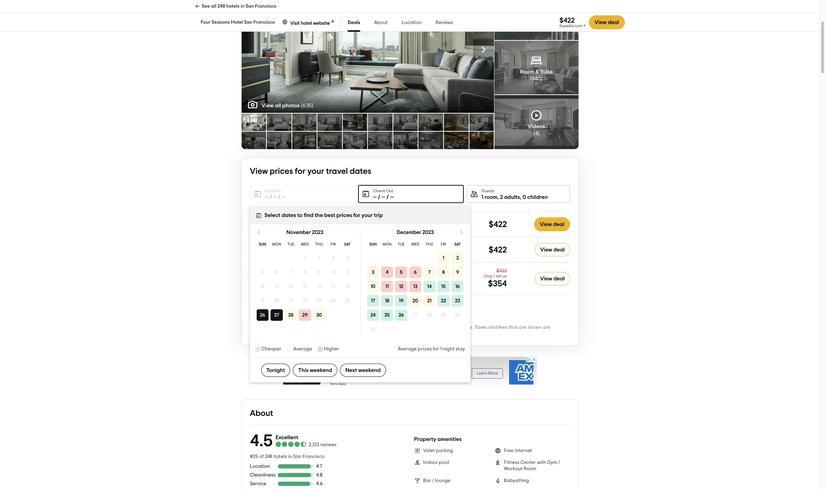 Task type: vqa. For each thing, say whether or not it's contained in the screenshot.
the "Sat Nov 25 2023" cell
yes



Task type: describe. For each thing, give the bounding box(es) containing it.
that
[[509, 325, 518, 330]]

full view
[[359, 46, 385, 53]]

2 key from the top
[[393, 247, 400, 252]]

valet parking
[[423, 449, 453, 454]]

workout
[[504, 467, 523, 472]]

fri dec 29 2023 cell
[[438, 310, 450, 321]]

seasons
[[212, 20, 230, 25]]

row containing 19
[[256, 294, 355, 308]]

wed nov 29 2023 cell
[[298, 308, 312, 323]]

23 for 'sat dec 23 2023' cell
[[455, 299, 460, 304]]

4.8
[[316, 473, 323, 478]]

select dates to find the best prices for your trip
[[265, 213, 383, 218]]

2 rewarded from the top
[[349, 247, 371, 252]]

27 for mon nov 27 2023 "cell"
[[274, 313, 279, 318]]

service
[[250, 482, 266, 487]]

higher
[[324, 347, 339, 352]]

weekend for this weekend
[[310, 368, 332, 374]]

fri for november 2023
[[331, 243, 336, 247]]

internet
[[515, 449, 532, 454]]

trip
[[374, 213, 383, 218]]

sun dec 17 2023 cell
[[366, 294, 380, 308]]

row containing 24
[[366, 308, 465, 323]]

website
[[313, 21, 330, 26]]

photos
[[282, 103, 300, 108]]

2 get rewarded with one key from the top
[[340, 247, 400, 252]]

row containing 17
[[366, 294, 465, 308]]

valet
[[423, 449, 435, 454]]

mon for november 2023
[[272, 243, 281, 247]]

at
[[503, 275, 507, 279]]

row containing 26
[[256, 308, 355, 323]]

0
[[523, 195, 526, 200]]

average prices for 1-night stay
[[398, 347, 465, 352]]

4.6
[[316, 482, 323, 487]]

1 horizontal spatial your
[[362, 213, 373, 218]]

this
[[298, 368, 309, 374]]

4 inside 'videos ( 4 )'
[[535, 131, 538, 136]]

29 for wed nov 29 2023 cell
[[302, 313, 308, 318]]

5 for tue dec 05 2023 cell
[[400, 270, 403, 275]]

children
[[527, 195, 548, 200]]

2,123 reviews
[[309, 443, 337, 448]]

prices
[[250, 325, 264, 330]]

14 for tue nov 14 2023 cell
[[289, 284, 293, 289]]

row containing 3
[[366, 265, 465, 280]]

15 for fri dec 15 2023 "cell" in the bottom of the page
[[441, 284, 446, 289]]

3 — from the left
[[282, 195, 286, 200]]

fri nov 17 2023 cell
[[327, 281, 339, 293]]

bar / lounge
[[423, 479, 451, 484]]

by
[[352, 325, 357, 330]]

visit hotel website link
[[282, 18, 335, 26]]

fitness
[[504, 461, 520, 466]]

stay
[[456, 347, 465, 352]]

check in — / — / —
[[265, 189, 286, 200]]

in
[[278, 189, 281, 193]]

gym
[[547, 461, 557, 466]]

room inside fitness center with gym / workout room
[[524, 467, 537, 472]]

see
[[300, 332, 308, 337]]

248 for all
[[217, 4, 225, 9]]

wed dec 06 2023 cell
[[408, 265, 423, 280]]

0 horizontal spatial our
[[309, 332, 316, 337]]

average for average prices for 1-night stay
[[398, 347, 417, 352]]

sat dec 09 2023 cell
[[451, 265, 465, 280]]

row group for november
[[256, 251, 355, 323]]

row containing 10
[[366, 280, 465, 294]]

4.7
[[316, 465, 322, 469]]

sat nov 18 2023 cell
[[342, 281, 354, 293]]

please
[[284, 332, 299, 337]]

18 for sat nov 18 2023 cell
[[345, 284, 350, 289]]

#25
[[250, 455, 258, 460]]

wed for december
[[411, 243, 419, 247]]

$422 inside '$422 only 1 left at $354'
[[497, 269, 507, 274]]

sun dec 24 2023 cell
[[366, 308, 380, 323]]

this weekend
[[298, 368, 332, 374]]

cleanliness
[[250, 473, 276, 478]]

only.
[[273, 332, 283, 337]]

/ down the out
[[387, 195, 389, 200]]

3 and from the left
[[488, 325, 497, 330]]

1 vertical spatial with
[[372, 247, 381, 252]]

0 vertical spatial with
[[372, 222, 381, 227]]

mon nov 20 2023 cell
[[271, 295, 283, 307]]

next weekend
[[346, 368, 381, 374]]

2023 for december 2023
[[423, 230, 434, 235]]

fitness center with gym / workout room
[[504, 461, 560, 472]]

0 vertical spatial our
[[358, 325, 366, 330]]

room inside room & suite ( 240 )
[[520, 69, 534, 75]]

635
[[303, 103, 312, 108]]

248 for of
[[265, 455, 272, 460]]

3 for fri nov 03 2023 cell
[[332, 256, 335, 261]]

only
[[484, 275, 493, 279]]

check for check out — / — / —
[[373, 189, 385, 193]]

16 for thu nov 16 2023 'cell'
[[317, 284, 322, 289]]

2 , from the left
[[520, 195, 521, 200]]

1 vertical spatial francisco
[[254, 20, 275, 25]]

left
[[496, 275, 502, 279]]

tue for december
[[398, 243, 405, 247]]

sat nov 25 2023 cell
[[342, 295, 354, 307]]

sun nov 26 2023 cell
[[257, 310, 269, 321]]

out
[[386, 189, 393, 193]]

include
[[416, 325, 433, 330]]

1 are from the left
[[265, 325, 272, 330]]

visit hotel website
[[290, 21, 330, 26]]

in for all
[[241, 4, 245, 9]]

sun nov 12 2023 cell
[[257, 281, 269, 293]]

22 for the wed nov 22 2023 cell
[[302, 299, 308, 304]]

1-
[[440, 347, 443, 352]]

wed dec 20 2023 cell
[[408, 294, 423, 308]]

22 for fri dec 22 2023 cell
[[441, 299, 446, 304]]

sat dec 23 2023 cell
[[451, 294, 465, 308]]

property
[[414, 437, 436, 443]]

details.
[[357, 332, 374, 337]]

prices for view
[[270, 167, 293, 176]]

9 for thu nov 09 2023 cell
[[318, 270, 321, 275]]

expedia.com
[[560, 24, 583, 28]]

7 for thu dec 07 2023 'cell'
[[428, 270, 431, 275]]

tue nov 28 2023 cell
[[284, 308, 298, 323]]

fri nov 24 2023 cell
[[327, 295, 339, 307]]

wed nov 15 2023 cell
[[299, 281, 311, 293]]

1 horizontal spatial the
[[315, 213, 323, 218]]

0 horizontal spatial location
[[250, 465, 270, 469]]

tue nov 14 2023 cell
[[285, 281, 297, 293]]

fri nov 03 2023 cell
[[327, 253, 339, 264]]

6 — from the left
[[390, 195, 394, 200]]

next weekend button
[[340, 364, 386, 377]]

27 for wed dec 27 2023 cell
[[413, 313, 418, 318]]

room & suite ( 240 )
[[520, 69, 553, 82]]

hotel
[[231, 20, 243, 25]]

sat dec 02 2023 cell
[[451, 251, 465, 265]]

guests 1 room , 2 adults , 0 children
[[482, 189, 548, 200]]

thu nov 02 2023 cell
[[313, 253, 325, 264]]

shown
[[528, 325, 542, 330]]

view all photos ( 635 )
[[262, 103, 313, 108]]

mon dec 18 2023 cell
[[380, 294, 394, 308]]

view
[[371, 46, 385, 53]]

0 vertical spatial location
[[402, 20, 422, 25]]

2 inside the guests 1 room , 2 adults , 0 children
[[500, 195, 503, 200]]

1 horizontal spatial dates
[[350, 167, 372, 176]]

2,123
[[309, 443, 319, 448]]

all for 248
[[211, 4, 216, 9]]

2 for sat dec 02 2023 cell
[[456, 256, 459, 261]]

fri dec 01 2023 cell
[[437, 251, 451, 265]]

check for check in — / — / —
[[265, 189, 277, 193]]

hotels for all
[[226, 4, 240, 9]]

1 horizontal spatial prices
[[337, 213, 352, 218]]

tue dec 26 2023 cell
[[394, 308, 408, 323]]

1 inside cell
[[443, 256, 445, 261]]

for inside prices are the average nightly price provided by our partners and may not include all taxes and fees. taxes and fees that are shown are estimates only. please see our partners for more details.
[[338, 332, 344, 337]]

thu dec 07 2023 cell
[[423, 265, 437, 280]]

1 vertical spatial about
[[250, 410, 273, 418]]

18 for "mon dec 18 2023" cell
[[385, 299, 389, 304]]

property amenities
[[414, 437, 462, 443]]

28 for thu dec 28 2023 cell
[[427, 313, 432, 318]]

wed nov 22 2023 cell
[[299, 295, 311, 307]]

21 for thu dec 21 2023 cell
[[427, 299, 432, 304]]

indoor pool
[[423, 461, 449, 466]]

four seasons hotel san francisco
[[201, 20, 275, 25]]

) right photos
[[312, 103, 313, 108]]

fri for december 2023
[[441, 243, 446, 247]]

babysitting
[[504, 479, 529, 484]]

1 rewarded from the top
[[349, 222, 371, 227]]

sat dec 30 2023 cell
[[452, 310, 464, 321]]

full
[[359, 46, 370, 53]]

more
[[345, 332, 356, 337]]

amenities
[[437, 437, 462, 443]]

deals
[[270, 307, 284, 313]]

wed dec 13 2023 cell
[[408, 280, 423, 294]]

lounge
[[435, 479, 451, 484]]

1 one from the top
[[382, 222, 391, 227]]

2 — from the left
[[273, 195, 277, 200]]

not
[[408, 325, 415, 330]]

best
[[324, 213, 335, 218]]

november 2023
[[287, 230, 324, 235]]

0 vertical spatial partners
[[367, 325, 386, 330]]

in for of
[[288, 455, 292, 460]]

28 for tue nov 28 2023 cell
[[288, 313, 294, 318]]

) left expedia.com on the right top of page
[[541, 21, 543, 27]]

1 , from the left
[[498, 195, 499, 200]]

reviews
[[320, 443, 337, 448]]

6 for mon nov 06 2023 cell on the bottom left of the page
[[275, 270, 278, 275]]

taxes
[[475, 325, 487, 330]]

/ down in
[[278, 195, 280, 200]]

parking
[[436, 449, 453, 454]]

fri nov 10 2023 cell
[[327, 267, 339, 278]]

mon dec 11 2023 cell
[[380, 280, 394, 294]]

2023 for november 2023
[[312, 230, 324, 235]]

25 for mon dec 25 2023 cell
[[385, 313, 390, 318]]

room
[[485, 195, 498, 200]]

1 get from the top
[[340, 222, 348, 227]]

estimates
[[250, 332, 271, 337]]

19 for tue dec 19 2023 cell
[[399, 299, 404, 304]]

2 one from the top
[[382, 247, 391, 252]]

( inside 'videos ( 4 )'
[[534, 131, 535, 136]]

december 2023 grid
[[360, 229, 470, 337]]

13 for mon nov 13 2023 cell
[[275, 284, 279, 289]]

sat nov 11 2023 cell
[[342, 267, 354, 278]]

/ up trip
[[378, 195, 380, 200]]

free
[[504, 449, 514, 454]]



Task type: locate. For each thing, give the bounding box(es) containing it.
4 for mon dec 04 2023 cell
[[386, 270, 389, 275]]

fri dec 08 2023 cell
[[437, 265, 451, 280]]

mon inside "november 2023" grid
[[272, 243, 281, 247]]

13 right the 'sun nov 12 2023' cell
[[275, 284, 279, 289]]

in down excellent on the bottom of the page
[[288, 455, 292, 460]]

10
[[331, 270, 336, 275], [371, 284, 376, 289]]

16 inside thu nov 16 2023 'cell'
[[317, 284, 322, 289]]

1 horizontal spatial ,
[[520, 195, 521, 200]]

31 row
[[366, 323, 465, 337]]

mon dec 25 2023 cell
[[380, 308, 394, 323]]

1 27 from the left
[[274, 313, 279, 318]]

sun nov 05 2023 cell
[[257, 267, 269, 278]]

3 for sun dec 03 2023 cell
[[372, 270, 374, 275]]

25 right sun dec 24 2023 cell
[[385, 313, 390, 318]]

thu dec 14 2023 cell
[[423, 280, 437, 294]]

wed down december 2023
[[411, 243, 419, 247]]

hotels inside see all 248 hotels in san francisco link
[[226, 4, 240, 9]]

9 for 'sat dec 09 2023' cell
[[456, 270, 459, 275]]

1 check from the left
[[265, 189, 277, 193]]

10 inside cell
[[371, 284, 376, 289]]

indoor
[[423, 461, 438, 466]]

sun for december
[[370, 243, 377, 247]]

our up details.
[[358, 325, 366, 330]]

29 up "taxes"
[[441, 313, 446, 318]]

to
[[297, 213, 303, 218]]

1 vertical spatial 248
[[265, 455, 272, 460]]

view prices for your travel dates
[[250, 167, 372, 176]]

2 12 from the left
[[399, 284, 404, 289]]

6 right tue dec 05 2023 cell
[[414, 270, 417, 275]]

1 horizontal spatial 3
[[372, 270, 374, 275]]

8 for 'wed nov 08 2023' cell
[[304, 270, 306, 275]]

21 inside december 2023 grid
[[427, 299, 432, 304]]

23 right the wed nov 22 2023 cell
[[317, 299, 322, 304]]

room down center
[[524, 467, 537, 472]]

20 for mon nov 20 2023 cell
[[274, 299, 280, 304]]

row containing 12
[[256, 280, 355, 294]]

16 for the sat dec 16 2023 cell
[[455, 284, 460, 289]]

4 right fri nov 03 2023 cell
[[346, 256, 349, 261]]

view all deals
[[250, 307, 284, 313]]

16 right fri dec 15 2023 "cell" in the bottom of the page
[[455, 284, 460, 289]]

248
[[217, 4, 225, 9], [265, 455, 272, 460]]

2 sun from the left
[[370, 243, 377, 247]]

see all 248 hotels in san francisco
[[202, 4, 277, 9]]

may
[[397, 325, 407, 330]]

mon for december 2023
[[383, 243, 392, 247]]

night
[[443, 347, 455, 352]]

room left &
[[520, 69, 534, 75]]

( inside room & suite ( 240 )
[[531, 76, 532, 82]]

deals
[[348, 20, 360, 25]]

2 vertical spatial with
[[537, 461, 546, 466]]

sun inside "november 2023" grid
[[259, 243, 266, 247]]

sat nov 04 2023 cell
[[342, 253, 354, 264]]

2 are from the left
[[519, 325, 527, 330]]

17
[[331, 284, 335, 289], [371, 299, 375, 304]]

center
[[521, 461, 536, 466]]

weekend for next weekend
[[358, 368, 381, 374]]

1 horizontal spatial 2
[[456, 256, 459, 261]]

1 left thu nov 02 2023 cell
[[304, 256, 306, 261]]

partners up details.
[[367, 325, 386, 330]]

, left 0
[[520, 195, 521, 200]]

2 horizontal spatial (
[[534, 131, 535, 136]]

3
[[332, 256, 335, 261], [372, 270, 374, 275]]

tue
[[287, 243, 294, 247], [398, 243, 405, 247]]

1 left sat dec 02 2023 cell
[[443, 256, 445, 261]]

1 vertical spatial your
[[362, 213, 373, 218]]

sat dec 16 2023 cell
[[451, 280, 465, 294]]

sun up sun nov 05 2023 cell
[[259, 243, 266, 247]]

2 26 from the left
[[399, 313, 404, 318]]

24 right thu nov 23 2023 cell
[[331, 299, 336, 304]]

francisco for #25 of 248 hotels in san francisco
[[303, 455, 325, 460]]

next
[[346, 368, 357, 374]]

2 horizontal spatial are
[[543, 325, 550, 330]]

1 wed from the left
[[301, 243, 309, 247]]

2 thu from the left
[[426, 243, 433, 247]]

25 inside december 2023 grid
[[385, 313, 390, 318]]

2 horizontal spatial and
[[488, 325, 497, 330]]

1 horizontal spatial 18
[[385, 299, 389, 304]]

average down see
[[293, 347, 312, 352]]

18 left tue dec 19 2023 cell
[[385, 299, 389, 304]]

13 right tue dec 12 2023 cell
[[413, 284, 418, 289]]

2 vertical spatial francisco
[[303, 455, 325, 460]]

(
[[531, 76, 532, 82], [301, 103, 303, 108], [534, 131, 535, 136]]

4 — from the left
[[373, 195, 377, 200]]

key down december
[[393, 247, 400, 252]]

1 horizontal spatial 10
[[371, 284, 376, 289]]

6
[[275, 270, 278, 275], [414, 270, 417, 275]]

11 inside cell
[[386, 284, 389, 289]]

0 horizontal spatial 2
[[318, 256, 321, 261]]

1 horizontal spatial row group
[[366, 251, 465, 337]]

/ right bar
[[432, 479, 434, 484]]

17 left "mon dec 18 2023" cell
[[371, 299, 375, 304]]

2 27 from the left
[[413, 313, 418, 318]]

0 horizontal spatial and
[[387, 325, 396, 330]]

15 for wed nov 15 2023 cell
[[303, 284, 307, 289]]

29 up nightly
[[302, 313, 308, 318]]

0 vertical spatial the
[[315, 213, 323, 218]]

503
[[532, 21, 541, 27]]

1 horizontal spatial wed
[[411, 243, 419, 247]]

1 9 from the left
[[318, 270, 321, 275]]

1 29 from the left
[[302, 313, 308, 318]]

our down nightly
[[309, 332, 316, 337]]

get down select dates to find the best prices for your trip
[[340, 222, 348, 227]]

2 fri from the left
[[441, 243, 446, 247]]

4 down videos
[[535, 131, 538, 136]]

18 inside "november 2023" grid
[[345, 284, 350, 289]]

2
[[500, 195, 503, 200], [318, 256, 321, 261], [456, 256, 459, 261]]

1 horizontal spatial 29
[[441, 313, 446, 318]]

sat inside "november 2023" grid
[[344, 243, 351, 247]]

1 vertical spatial 17
[[371, 299, 375, 304]]

26 inside cell
[[260, 313, 265, 318]]

2 and from the left
[[453, 325, 462, 330]]

prices for average
[[418, 347, 432, 352]]

27 inside cell
[[413, 313, 418, 318]]

get
[[340, 222, 348, 227], [340, 247, 348, 252]]

1 and from the left
[[387, 325, 396, 330]]

25 for sat nov 25 2023 cell
[[345, 299, 350, 304]]

0 vertical spatial san
[[246, 4, 254, 9]]

16 right wed nov 15 2023 cell
[[317, 284, 322, 289]]

) down videos
[[538, 131, 540, 136]]

for
[[295, 167, 306, 176], [353, 213, 361, 218], [338, 332, 344, 337], [433, 347, 439, 352]]

19 inside tue dec 19 2023 cell
[[399, 299, 404, 304]]

dates left to
[[282, 213, 296, 218]]

wed for november
[[301, 243, 309, 247]]

see all 248 hotels in san francisco link
[[195, 0, 277, 13]]

december
[[397, 230, 421, 235]]

1 14 from the left
[[289, 284, 293, 289]]

14 inside tue nov 14 2023 cell
[[289, 284, 293, 289]]

31
[[371, 327, 375, 332]]

29 inside cell
[[302, 313, 308, 318]]

8 for fri dec 08 2023 cell
[[442, 270, 445, 275]]

1 key from the top
[[393, 222, 400, 227]]

2 for thu nov 02 2023 cell
[[318, 256, 321, 261]]

27 down deals
[[274, 313, 279, 318]]

1 horizontal spatial 14
[[427, 284, 432, 289]]

wed nov 08 2023 cell
[[299, 267, 311, 278]]

13 inside cell
[[413, 284, 418, 289]]

12
[[260, 284, 265, 289], [399, 284, 404, 289]]

travelers' choice 2023 winner image
[[249, 0, 278, 16]]

2 22 from the left
[[441, 299, 446, 304]]

17 for "sun dec 17 2023" cell
[[371, 299, 375, 304]]

2 row group from the left
[[366, 251, 465, 337]]

, left adults at the top of page
[[498, 195, 499, 200]]

14 for thu dec 14 2023 cell
[[427, 284, 432, 289]]

thu down december 2023
[[426, 243, 433, 247]]

all right see at the top
[[211, 4, 216, 9]]

21 for tue nov 21 2023 cell
[[289, 299, 293, 304]]

( for 635
[[301, 103, 303, 108]]

7 right wed dec 06 2023 cell
[[428, 270, 431, 275]]

san for #25 of 248 hotels in san francisco
[[293, 455, 302, 460]]

1 vertical spatial (
[[301, 103, 303, 108]]

1 down "guests"
[[482, 195, 484, 200]]

all left "taxes"
[[434, 325, 439, 330]]

0 vertical spatial rewarded
[[349, 222, 371, 227]]

0 horizontal spatial 11
[[346, 270, 349, 275]]

tue down december
[[398, 243, 405, 247]]

1 horizontal spatial (
[[531, 76, 532, 82]]

1 horizontal spatial 16
[[455, 284, 460, 289]]

all
[[211, 4, 216, 9], [275, 103, 281, 108], [263, 307, 269, 313], [434, 325, 439, 330]]

25 right fri nov 24 2023 cell
[[345, 299, 350, 304]]

0 vertical spatial 11
[[346, 270, 349, 275]]

12 inside cell
[[260, 284, 265, 289]]

row
[[256, 239, 355, 251], [366, 239, 465, 251], [256, 251, 355, 265], [366, 251, 465, 265], [256, 265, 355, 280], [366, 265, 465, 280], [256, 280, 355, 294], [366, 280, 465, 294], [256, 294, 355, 308], [366, 294, 465, 308], [256, 308, 355, 323], [366, 308, 465, 323]]

#25 of 248 hotels in san francisco
[[250, 455, 325, 460]]

) inside 'videos ( 4 )'
[[538, 131, 540, 136]]

and left may
[[387, 325, 396, 330]]

0 vertical spatial in
[[241, 4, 245, 9]]

1 horizontal spatial 19
[[399, 299, 404, 304]]

0 horizontal spatial dates
[[282, 213, 296, 218]]

thu for november 2023
[[315, 243, 323, 247]]

travel
[[326, 167, 348, 176]]

1 horizontal spatial weekend
[[358, 368, 381, 374]]

19 left wed dec 20 2023 cell
[[399, 299, 404, 304]]

15 left thu nov 16 2023 'cell'
[[303, 284, 307, 289]]

san for see all 248 hotels in san francisco
[[246, 4, 254, 9]]

room
[[520, 69, 534, 75], [524, 467, 537, 472]]

sun nov 19 2023 cell
[[257, 295, 269, 307]]

14 inside thu dec 14 2023 cell
[[427, 284, 432, 289]]

key up december
[[393, 222, 400, 227]]

0 vertical spatial your
[[307, 167, 324, 176]]

0 horizontal spatial hotels
[[226, 4, 240, 9]]

2 16 from the left
[[455, 284, 460, 289]]

wed nov 01 2023 cell
[[299, 253, 311, 264]]

7
[[290, 270, 292, 275], [428, 270, 431, 275]]

mon nov 27 2023 cell
[[270, 308, 284, 323]]

2 check from the left
[[373, 189, 385, 193]]

1 horizontal spatial 13
[[413, 284, 418, 289]]

with left gym
[[537, 461, 546, 466]]

1 horizontal spatial 20
[[413, 299, 418, 304]]

tonight
[[266, 368, 285, 374]]

weekend
[[310, 368, 332, 374], [358, 368, 381, 374]]

1 7 from the left
[[290, 270, 292, 275]]

1 6 from the left
[[275, 270, 278, 275]]

$422 only 1 left at $354
[[484, 269, 507, 288]]

sun for november
[[259, 243, 266, 247]]

this weekend button
[[293, 364, 337, 377]]

partners
[[367, 325, 386, 330], [317, 332, 337, 337]]

16 inside the sat dec 16 2023 cell
[[455, 284, 460, 289]]

0 horizontal spatial 21
[[289, 299, 293, 304]]

4 right sun dec 03 2023 cell
[[386, 270, 389, 275]]

24 for sun dec 24 2023 cell
[[371, 313, 376, 318]]

average
[[293, 347, 312, 352], [398, 347, 417, 352]]

1 2023 from the left
[[312, 230, 324, 235]]

3 left mon dec 04 2023 cell
[[372, 270, 374, 275]]

row group
[[256, 251, 355, 323], [366, 251, 465, 337]]

row group inside december 2023 grid
[[366, 251, 465, 337]]

2 14 from the left
[[427, 284, 432, 289]]

0 vertical spatial 25
[[345, 299, 350, 304]]

10 for sun dec 10 2023 cell
[[371, 284, 376, 289]]

3 inside cell
[[332, 256, 335, 261]]

tue for november
[[287, 243, 294, 247]]

1 vertical spatial 11
[[386, 284, 389, 289]]

1 horizontal spatial 30
[[455, 313, 461, 318]]

tue inside "november 2023" grid
[[287, 243, 294, 247]]

0 horizontal spatial 27
[[274, 313, 279, 318]]

9 inside december 2023 grid
[[456, 270, 459, 275]]

22 right tue nov 21 2023 cell
[[302, 299, 308, 304]]

26 up may
[[399, 313, 404, 318]]

30 for the 'thu nov 30 2023' cell
[[316, 313, 322, 318]]

sat inside december 2023 grid
[[455, 243, 461, 247]]

19
[[260, 299, 265, 304], [399, 299, 404, 304]]

27 up not
[[413, 313, 418, 318]]

28 inside december 2023 grid
[[427, 313, 432, 318]]

1 average from the left
[[293, 347, 312, 352]]

0 horizontal spatial 26
[[260, 313, 265, 318]]

fri up fri nov 03 2023 cell
[[331, 243, 336, 247]]

2 30 from the left
[[455, 313, 461, 318]]

your left trip
[[362, 213, 373, 218]]

1 vertical spatial room
[[524, 467, 537, 472]]

503 )
[[532, 21, 543, 27]]

1 horizontal spatial 7
[[428, 270, 431, 275]]

wed down november 2023
[[301, 243, 309, 247]]

deal
[[608, 20, 619, 25], [553, 222, 565, 227], [554, 247, 565, 253], [554, 276, 565, 282]]

2 average from the left
[[398, 347, 417, 352]]

( for 240
[[531, 76, 532, 82]]

hotels
[[226, 4, 240, 9], [274, 455, 287, 460]]

9 inside "november 2023" grid
[[318, 270, 321, 275]]

1 horizontal spatial fri
[[441, 243, 446, 247]]

1 horizontal spatial thu
[[426, 243, 433, 247]]

mon dec 04 2023 cell
[[380, 265, 394, 280]]

1 horizontal spatial sun
[[370, 243, 377, 247]]

prices
[[270, 167, 293, 176], [337, 213, 352, 218], [418, 347, 432, 352]]

row containing 5
[[256, 265, 355, 280]]

sun dec 31 2023 cell
[[367, 324, 379, 336]]

1 inside 'cell'
[[304, 256, 306, 261]]

10 for fri nov 10 2023 cell
[[331, 270, 336, 275]]

2 right room
[[500, 195, 503, 200]]

excellent
[[276, 435, 298, 441]]

2 28 from the left
[[427, 313, 432, 318]]

2 21 from the left
[[427, 299, 432, 304]]

3 inside cell
[[372, 270, 374, 275]]

suite
[[540, 69, 553, 75]]

prices are the average nightly price provided by our partners and may not include all taxes and fees. taxes and fees that are shown are estimates only. please see our partners for more details.
[[250, 325, 550, 337]]

pool
[[439, 461, 449, 466]]

november 2023 grid
[[250, 229, 360, 337]]

sun inside december 2023 grid
[[370, 243, 377, 247]]

26 down view all deals
[[260, 313, 265, 318]]

2 15 from the left
[[441, 284, 446, 289]]

see
[[202, 4, 210, 9]]

0 vertical spatial (
[[531, 76, 532, 82]]

1 16 from the left
[[317, 284, 322, 289]]

1 13 from the left
[[275, 284, 279, 289]]

11 right fri nov 10 2023 cell
[[346, 270, 349, 275]]

26 for sun nov 26 2023 cell
[[260, 313, 265, 318]]

francisco inside see all 248 hotels in san francisco link
[[255, 4, 277, 9]]

row group inside "november 2023" grid
[[256, 251, 355, 323]]

francisco for see all 248 hotels in san francisco
[[255, 4, 277, 9]]

1 vertical spatial get rewarded with one key
[[340, 247, 400, 252]]

24 for fri nov 24 2023 cell
[[331, 299, 336, 304]]

san down excellent on the bottom of the page
[[293, 455, 302, 460]]

2 right wed nov 01 2023 'cell'
[[318, 256, 321, 261]]

1 fri from the left
[[331, 243, 336, 247]]

0 horizontal spatial check
[[265, 189, 277, 193]]

advertisement region
[[283, 357, 537, 389]]

4 for sat nov 04 2023 "cell"
[[346, 256, 349, 261]]

29 for fri dec 29 2023 cell
[[441, 313, 446, 318]]

view deal
[[595, 20, 619, 25], [540, 222, 565, 227], [540, 247, 565, 253], [540, 276, 565, 282]]

with up sun dec 03 2023 cell
[[372, 247, 381, 252]]

2 13 from the left
[[413, 284, 418, 289]]

fri dec 15 2023 cell
[[437, 280, 451, 294]]

,
[[498, 195, 499, 200], [520, 195, 521, 200]]

0 vertical spatial francisco
[[255, 4, 277, 9]]

francisco up four seasons hotel san francisco
[[255, 4, 277, 9]]

all for photos
[[275, 103, 281, 108]]

sat for december 2023
[[455, 243, 461, 247]]

2023 right december
[[423, 230, 434, 235]]

0 vertical spatial one
[[382, 222, 391, 227]]

19 up view all deals
[[260, 299, 265, 304]]

4 inside mon dec 04 2023 cell
[[386, 270, 389, 275]]

11 for mon dec 11 2023 cell
[[386, 284, 389, 289]]

27
[[274, 313, 279, 318], [413, 313, 418, 318]]

1 horizontal spatial 22
[[441, 299, 446, 304]]

fri inside december 2023 grid
[[441, 243, 446, 247]]

26 for tue dec 26 2023 cell
[[399, 313, 404, 318]]

1 19 from the left
[[260, 299, 265, 304]]

5 inside december 2023 grid
[[400, 270, 403, 275]]

thu nov 30 2023 cell
[[312, 308, 326, 323]]

14 left fri dec 15 2023 "cell" in the bottom of the page
[[427, 284, 432, 289]]

1 inside the guests 1 room , 2 adults , 0 children
[[482, 195, 484, 200]]

9 right fri dec 08 2023 cell
[[456, 270, 459, 275]]

6 inside december 2023 grid
[[414, 270, 417, 275]]

0 vertical spatial room
[[520, 69, 534, 75]]

1 vertical spatial san
[[244, 20, 252, 25]]

0 horizontal spatial 2023
[[312, 230, 324, 235]]

1 thu from the left
[[315, 243, 323, 247]]

2 5 from the left
[[400, 270, 403, 275]]

1 horizontal spatial 17
[[371, 299, 375, 304]]

30 right fri dec 29 2023 cell
[[455, 313, 461, 318]]

reviews
[[436, 20, 453, 25]]

28 up the average
[[288, 313, 294, 318]]

1 vertical spatial key
[[393, 247, 400, 252]]

30 for the sat dec 30 2023 cell
[[455, 313, 461, 318]]

wed inside december 2023 grid
[[411, 243, 419, 247]]

0 horizontal spatial 13
[[275, 284, 279, 289]]

1 horizontal spatial tue
[[398, 243, 405, 247]]

5 inside "november 2023" grid
[[261, 270, 264, 275]]

1 vertical spatial 25
[[385, 313, 390, 318]]

0 vertical spatial get
[[340, 222, 348, 227]]

1 30 from the left
[[316, 313, 322, 318]]

sat for november 2023
[[344, 243, 351, 247]]

tue nov 07 2023 cell
[[285, 267, 297, 278]]

thu dec 21 2023 cell
[[423, 294, 437, 308]]

2 20 from the left
[[413, 299, 418, 304]]

5 for sun nov 05 2023 cell
[[261, 270, 264, 275]]

san up four seasons hotel san francisco
[[246, 4, 254, 9]]

and left fees
[[488, 325, 497, 330]]

0 horizontal spatial 17
[[331, 284, 335, 289]]

0 horizontal spatial about
[[250, 410, 273, 418]]

22 inside the wed nov 22 2023 cell
[[302, 299, 308, 304]]

sun
[[259, 243, 266, 247], [370, 243, 377, 247]]

8
[[304, 270, 306, 275], [442, 270, 445, 275]]

fees.
[[463, 325, 474, 330]]

view deal button
[[589, 15, 625, 29], [534, 218, 570, 232], [535, 243, 570, 257], [535, 272, 570, 286]]

11 for sat nov 11 2023 cell
[[346, 270, 349, 275]]

nightly
[[302, 325, 317, 330]]

1 vertical spatial the
[[273, 325, 281, 330]]

17 inside "november 2023" grid
[[331, 284, 335, 289]]

0 vertical spatial 24
[[331, 299, 336, 304]]

1 row group from the left
[[256, 251, 355, 323]]

18 inside december 2023 grid
[[385, 299, 389, 304]]

december 2023
[[397, 230, 434, 235]]

0 horizontal spatial partners
[[317, 332, 337, 337]]

location up "cleanliness"
[[250, 465, 270, 469]]

12 inside cell
[[399, 284, 404, 289]]

1 12 from the left
[[260, 284, 265, 289]]

1 8 from the left
[[304, 270, 306, 275]]

hotels for of
[[274, 455, 287, 460]]

1 horizontal spatial 6
[[414, 270, 417, 275]]

12 right mon dec 11 2023 cell
[[399, 284, 404, 289]]

5
[[261, 270, 264, 275], [400, 270, 403, 275]]

2 get from the top
[[340, 247, 348, 252]]

tue inside december 2023 grid
[[398, 243, 405, 247]]

view all deals button
[[250, 307, 293, 314]]

8 inside fri dec 08 2023 cell
[[442, 270, 445, 275]]

sun dec 03 2023 cell
[[366, 265, 380, 280]]

30 inside cell
[[455, 313, 461, 318]]

1 horizontal spatial 27
[[413, 313, 418, 318]]

all inside prices are the average nightly price provided by our partners and may not include all taxes and fees. taxes and fees that are shown are estimates only. please see our partners for more details.
[[434, 325, 439, 330]]

1 vertical spatial prices
[[337, 213, 352, 218]]

30 inside cell
[[316, 313, 322, 318]]

1 20 from the left
[[274, 299, 280, 304]]

fri inside "november 2023" grid
[[331, 243, 336, 247]]

10 inside cell
[[331, 270, 336, 275]]

2 right fri dec 01 2023 cell
[[456, 256, 459, 261]]

1 vertical spatial get
[[340, 247, 348, 252]]

0 horizontal spatial 25
[[345, 299, 350, 304]]

24 inside cell
[[371, 313, 376, 318]]

9 left fri nov 10 2023 cell
[[318, 270, 321, 275]]

1 — from the left
[[265, 195, 268, 200]]

0 vertical spatial 17
[[331, 284, 335, 289]]

tue nov 21 2023 cell
[[285, 295, 297, 307]]

thu nov 09 2023 cell
[[313, 267, 325, 278]]

248 right of
[[265, 455, 272, 460]]

adults
[[504, 195, 520, 200]]

29 inside cell
[[441, 313, 446, 318]]

25 inside "november 2023" grid
[[345, 299, 350, 304]]

check inside check in — / — / —
[[265, 189, 277, 193]]

13 inside cell
[[275, 284, 279, 289]]

8 inside 'wed nov 08 2023' cell
[[304, 270, 306, 275]]

average for average
[[293, 347, 312, 352]]

12 for tue dec 12 2023 cell
[[399, 284, 404, 289]]

wed inside "november 2023" grid
[[301, 243, 309, 247]]

1 horizontal spatial 26
[[399, 313, 404, 318]]

2 8 from the left
[[442, 270, 445, 275]]

2 7 from the left
[[428, 270, 431, 275]]

0 horizontal spatial your
[[307, 167, 324, 176]]

1 horizontal spatial in
[[288, 455, 292, 460]]

0 horizontal spatial thu
[[315, 243, 323, 247]]

about
[[374, 20, 388, 25], [250, 410, 273, 418]]

tue dec 19 2023 cell
[[394, 294, 408, 308]]

3 are from the left
[[543, 325, 550, 330]]

mon nov 06 2023 cell
[[271, 267, 283, 278]]

thu nov 16 2023 cell
[[313, 281, 325, 293]]

12 for the 'sun nov 12 2023' cell
[[260, 284, 265, 289]]

26 inside cell
[[399, 313, 404, 318]]

november
[[287, 230, 311, 235]]

0 horizontal spatial weekend
[[310, 368, 332, 374]]

4 inside sat nov 04 2023 "cell"
[[346, 256, 349, 261]]

fri dec 22 2023 cell
[[437, 294, 451, 308]]

1 sat from the left
[[344, 243, 351, 247]]

wed dec 27 2023 cell
[[409, 310, 421, 321]]

1 23 from the left
[[317, 299, 322, 304]]

1 21 from the left
[[289, 299, 293, 304]]

19 for sun nov 19 2023 'cell'
[[260, 299, 265, 304]]

21 left fri dec 22 2023 cell
[[427, 299, 432, 304]]

in up four seasons hotel san francisco
[[241, 4, 245, 9]]

1 horizontal spatial average
[[398, 347, 417, 352]]

view inside button
[[250, 307, 262, 313]]

1 left left
[[494, 275, 495, 279]]

17 inside december 2023 grid
[[371, 299, 375, 304]]

check left in
[[265, 189, 277, 193]]

1 horizontal spatial 11
[[386, 284, 389, 289]]

2 19 from the left
[[399, 299, 404, 304]]

thu inside december 2023 grid
[[426, 243, 433, 247]]

are right shown
[[543, 325, 550, 330]]

0 vertical spatial 3
[[332, 256, 335, 261]]

2 weekend from the left
[[358, 368, 381, 374]]

2 tue from the left
[[398, 243, 405, 247]]

hotels up hotel
[[226, 4, 240, 9]]

5 left mon nov 06 2023 cell on the bottom left of the page
[[261, 270, 264, 275]]

5 — from the left
[[382, 195, 385, 200]]

20 for wed dec 20 2023 cell
[[413, 299, 418, 304]]

0 vertical spatial 4
[[535, 131, 538, 136]]

find
[[304, 213, 314, 218]]

15
[[303, 284, 307, 289], [441, 284, 446, 289]]

get rewarded with one key down trip
[[340, 222, 400, 227]]

1 weekend from the left
[[310, 368, 332, 374]]

12 left mon nov 13 2023 cell
[[260, 284, 265, 289]]

sun dec 10 2023 cell
[[366, 280, 380, 294]]

28 inside "november 2023" grid
[[288, 313, 294, 318]]

2 2023 from the left
[[423, 230, 434, 235]]

tue dec 05 2023 cell
[[394, 265, 408, 280]]

are
[[265, 325, 272, 330], [519, 325, 527, 330], [543, 325, 550, 330]]

price
[[318, 325, 329, 330]]

with down trip
[[372, 222, 381, 227]]

2 23 from the left
[[455, 299, 460, 304]]

6 for wed dec 06 2023 cell
[[414, 270, 417, 275]]

row group for december
[[366, 251, 465, 337]]

select
[[265, 213, 281, 218]]

four
[[201, 20, 211, 25]]

1 mon from the left
[[272, 243, 281, 247]]

thu dec 28 2023 cell
[[424, 310, 436, 321]]

sat up sat nov 04 2023 "cell"
[[344, 243, 351, 247]]

11 right sun dec 10 2023 cell
[[386, 284, 389, 289]]

24
[[331, 299, 336, 304], [371, 313, 376, 318]]

) inside room & suite ( 240 )
[[541, 76, 543, 82]]

0 horizontal spatial 10
[[331, 270, 336, 275]]

the inside prices are the average nightly price provided by our partners and may not include all taxes and fees. taxes and fees that are shown are estimates only. please see our partners for more details.
[[273, 325, 281, 330]]

4
[[535, 131, 538, 136], [346, 256, 349, 261], [386, 270, 389, 275]]

1 get rewarded with one key from the top
[[340, 222, 400, 227]]

1 horizontal spatial are
[[519, 325, 527, 330]]

2 vertical spatial san
[[293, 455, 302, 460]]

2 horizontal spatial prices
[[418, 347, 432, 352]]

francisco down travelers' choice 2023 winner image in the left top of the page
[[254, 20, 275, 25]]

free internet
[[504, 449, 532, 454]]

2 29 from the left
[[441, 313, 446, 318]]

19 inside sun nov 19 2023 'cell'
[[260, 299, 265, 304]]

/ inside fitness center with gym / workout room
[[558, 461, 560, 466]]

one down trip
[[382, 222, 391, 227]]

0 vertical spatial get rewarded with one key
[[340, 222, 400, 227]]

0 horizontal spatial in
[[241, 4, 245, 9]]

all down sun nov 19 2023 'cell'
[[263, 307, 269, 313]]

tue dec 12 2023 cell
[[394, 280, 408, 294]]

21 inside "november 2023" grid
[[289, 299, 293, 304]]

0 vertical spatial 18
[[345, 284, 350, 289]]

all inside button
[[263, 307, 269, 313]]

1 28 from the left
[[288, 313, 294, 318]]

the up only.
[[273, 325, 281, 330]]

of
[[259, 455, 264, 460]]

2 wed from the left
[[411, 243, 419, 247]]

20 up deals
[[274, 299, 280, 304]]

17 right thu nov 16 2023 'cell'
[[331, 284, 335, 289]]

) down suite
[[541, 76, 543, 82]]

24 inside cell
[[331, 299, 336, 304]]

6 inside "november 2023" grid
[[275, 270, 278, 275]]

visit
[[290, 21, 300, 26]]

1 26 from the left
[[260, 313, 265, 318]]

15 inside fri dec 15 2023 "cell"
[[441, 284, 446, 289]]

20 left thu dec 21 2023 cell
[[413, 299, 418, 304]]

13 for wed dec 13 2023 cell
[[413, 284, 418, 289]]

mon nov 13 2023 cell
[[271, 281, 283, 293]]

1 vertical spatial partners
[[317, 332, 337, 337]]

1 inside '$422 only 1 left at $354'
[[494, 275, 495, 279]]

videos
[[528, 124, 545, 129]]

7 inside 'cell'
[[428, 270, 431, 275]]

/ up select
[[270, 195, 272, 200]]

1 sun from the left
[[259, 243, 266, 247]]

23 for thu nov 23 2023 cell
[[317, 299, 322, 304]]

8 right thu dec 07 2023 'cell'
[[442, 270, 445, 275]]

11 inside cell
[[346, 270, 349, 275]]

1 tue from the left
[[287, 243, 294, 247]]

2 mon from the left
[[383, 243, 392, 247]]

2 sat from the left
[[455, 243, 461, 247]]

sat up sat dec 02 2023 cell
[[455, 243, 461, 247]]

17 for fri nov 17 2023 cell
[[331, 284, 335, 289]]

thu nov 23 2023 cell
[[313, 295, 325, 307]]

0 vertical spatial prices
[[270, 167, 293, 176]]

1 22 from the left
[[302, 299, 308, 304]]

thu for december 2023
[[426, 243, 433, 247]]

2 vertical spatial prices
[[418, 347, 432, 352]]

dates
[[350, 167, 372, 176], [282, 213, 296, 218]]

22 inside fri dec 22 2023 cell
[[441, 299, 446, 304]]

1 horizontal spatial hotels
[[274, 455, 287, 460]]

1 15 from the left
[[303, 284, 307, 289]]

mon inside december 2023 grid
[[383, 243, 392, 247]]

2 vertical spatial (
[[534, 131, 535, 136]]

thu inside "november 2023" grid
[[315, 243, 323, 247]]

all for deals
[[263, 307, 269, 313]]

2 vertical spatial 4
[[386, 270, 389, 275]]

san
[[246, 4, 254, 9], [244, 20, 252, 25], [293, 455, 302, 460]]

21 left the wed nov 22 2023 cell
[[289, 299, 293, 304]]

15 inside wed nov 15 2023 cell
[[303, 284, 307, 289]]

2 9 from the left
[[456, 270, 459, 275]]

with inside fitness center with gym / workout room
[[537, 461, 546, 466]]

get up sat nov 04 2023 "cell"
[[340, 247, 348, 252]]

0 vertical spatial about
[[374, 20, 388, 25]]

are up estimates
[[265, 325, 272, 330]]

27 inside "cell"
[[274, 313, 279, 318]]

1 5 from the left
[[261, 270, 264, 275]]

7 for tue nov 07 2023 cell
[[290, 270, 292, 275]]

check inside the check out — / — / —
[[373, 189, 385, 193]]

2 6 from the left
[[414, 270, 417, 275]]

7 inside cell
[[290, 270, 292, 275]]

&
[[536, 69, 539, 75]]



